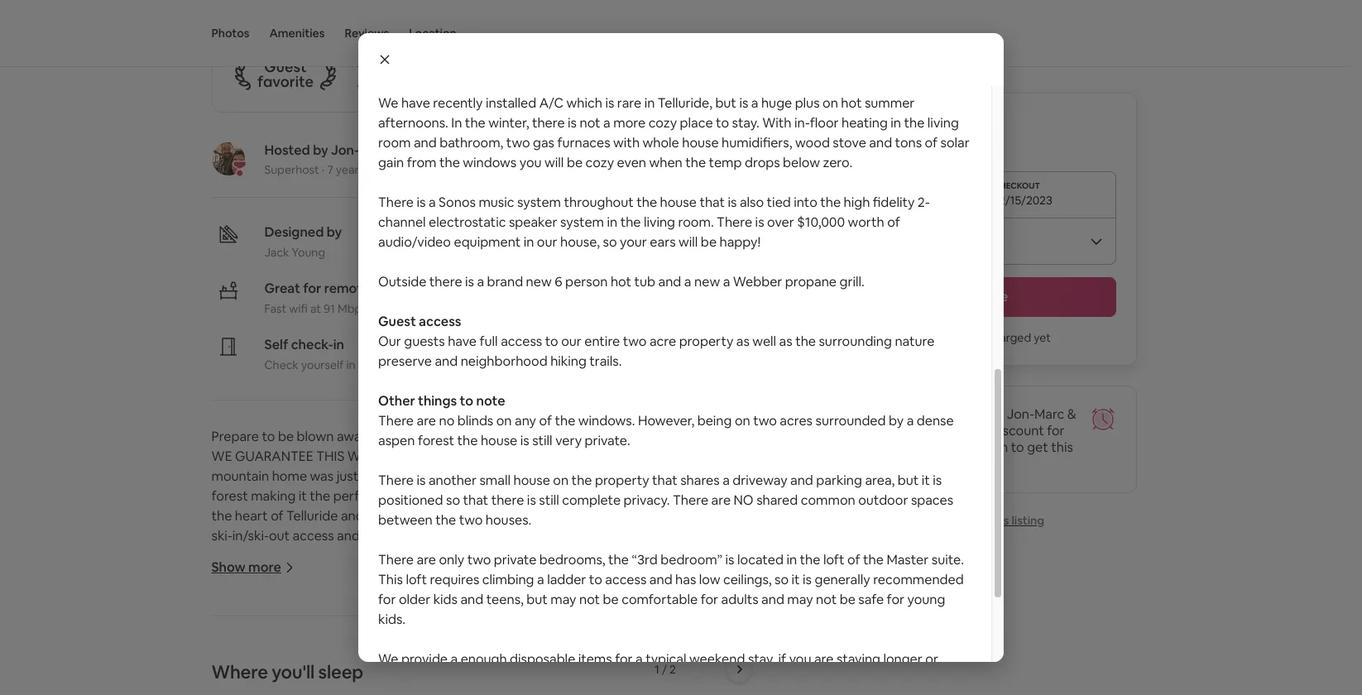 Task type: vqa. For each thing, say whether or not it's contained in the screenshot.
"Profile" ELEMENT at the right top of page
no



Task type: describe. For each thing, give the bounding box(es) containing it.
place inside we have recently installed a/c which is rare in telluride, but is a huge plus on hot summer afternoons.  in the winter, there is not a more cozy place to stay. with in-floor heating in the living room and bathroom, two gas furnaces with whole house humidifiers, wood stove and tons of solar gain from the windows you will be cozy even when the temp drops below zero.
[[680, 114, 713, 132]]

to up gondola
[[440, 508, 453, 525]]

and inside guest access our guests have full access to our entire two acre property as well as the surrounding nature preserve and neighborhood hiking trails.
[[435, 353, 458, 370]]

blown
[[297, 428, 334, 445]]

worth
[[848, 214, 885, 231]]

any
[[515, 412, 537, 430]]

jon-marc & gigi is offering a 1-time discount for your trip dates. book soon to get this special offer.
[[850, 406, 1077, 473]]

with inside self check-in check yourself in with the keypad.
[[358, 358, 381, 373]]

you inside we have recently installed a/c which is rare in telluride, but is a huge plus on hot summer afternoons.  in the winter, there is not a more cozy place to stay. with in-floor heating in the living room and bathroom, two gas furnaces with whole house humidifiers, wood stove and tons of solar gain from the windows you will be cozy even when the temp drops below zero.
[[520, 154, 542, 171]]

& inside hosted by jon-marc & gigi superhost · 7 years hosting
[[393, 142, 402, 159]]

of inside there are no blinds on any of the windows. however, being on two acres surrounded by a dense aspen forest the house is still very private.
[[539, 412, 552, 430]]

1 horizontal spatial this
[[990, 513, 1010, 528]]

guest for guest access our guests have full access to our entire two acre property as well as the surrounding nature preserve and neighborhood hiking trails.
[[378, 313, 416, 330]]

house inside there is a sonos music system throughout the house that is also tied into the high fidelity 2- channel electrostatic speaker system in the living room.  there is over $10,000 worth of audio/video equipment in our house, so your ears will be happy!
[[660, 194, 697, 211]]

than
[[627, 488, 655, 505]]

that down sits
[[463, 492, 489, 509]]

are inside there are no blinds on any of the windows. however, being on two acres surrounded by a dense aspen forest the house is still very private.
[[417, 412, 436, 430]]

won't
[[938, 330, 968, 345]]

a up stay.
[[752, 94, 759, 112]]

you down to-
[[385, 627, 407, 644]]

where
[[212, 661, 268, 684]]

get inside prepare to be blown away by the exquisite architecture and views that just don't stop. we guarantee this will be the most amazing airbnb ever!  this modern mountain home was just remodeled and sits on over 2 acres. it is nestled in an aspen forest making it the perfect place to get away from it all, yet it is less than 5 miles from the heart of telluride and only 3 miles to the free mountain village parking garage with ski-in/ski-out access and a free gondola that drops you right into telluride
[[435, 488, 456, 505]]

speaker
[[509, 214, 558, 231]]

on inside one of the most loved homes on airbnb, according to guests
[[543, 57, 559, 75]]

1 horizontal spatial from
[[493, 488, 522, 505]]

of inside there is a sonos music system throughout the house that is also tied into the high fidelity 2- channel electrostatic speaker system in the living room.  there is over $10,000 worth of audio/video equipment in our house, so your ears will be happy!
[[888, 214, 901, 231]]

outside
[[378, 273, 427, 291]]

access inside prepare to be blown away by the exquisite architecture and views that just don't stop. we guarantee this will be the most amazing airbnb ever!  this modern mountain home was just remodeled and sits on over 2 acres. it is nestled in an aspen forest making it the perfect place to get away from it all, yet it is less than 5 miles from the heart of telluride and only 3 miles to the free mountain village parking garage with ski-in/ski-out access and a free gondola that drops you right into telluride
[[293, 527, 334, 545]]

1 horizontal spatial cozy
[[649, 114, 677, 132]]

outside there is a brand new 6 person hot tub and a new a webber propane grill.
[[378, 273, 865, 291]]

trip.
[[790, 671, 814, 688]]

2 inside prepare to be blown away by the exquisite architecture and views that just don't stop. we guarantee this will be the most amazing airbnb ever!  this modern mountain home was just remodeled and sits on over 2 acres. it is nestled in an aspen forest making it the perfect place to get away from it all, yet it is less than 5 miles from the heart of telluride and only 3 miles to the free mountain village parking garage with ski-in/ski-out access and a free gondola that drops you right into telluride
[[529, 468, 537, 485]]

1 vertical spatial sleep
[[318, 661, 363, 684]]

architecture
[[470, 428, 545, 445]]

3
[[395, 508, 403, 525]]

guest favorite
[[257, 57, 314, 91]]

of inside prepare to be blown away by the exquisite architecture and views that just don't stop. we guarantee this will be the most amazing airbnb ever!  this modern mountain home was just remodeled and sits on over 2 acres. it is nestled in an aspen forest making it the perfect place to get away from it all, yet it is less than 5 miles from the heart of telluride and only 3 miles to the free mountain village parking garage with ski-in/ski-out access and a free gondola that drops you right into telluride
[[271, 508, 284, 525]]

2 mountains from the left
[[688, 647, 752, 664]]

grill.
[[840, 273, 865, 291]]

0 horizontal spatial hot
[[611, 273, 632, 291]]

report
[[949, 513, 987, 528]]

common
[[801, 492, 856, 509]]

house inside there are no blinds on any of the windows. however, being on two acres surrounded by a dense aspen forest the house is still very private.
[[481, 432, 518, 450]]

according
[[406, 74, 469, 91]]

out
[[269, 527, 290, 545]]

young
[[908, 591, 946, 609]]

a right the peaks.
[[451, 651, 458, 668]]

guarantee
[[235, 448, 314, 465]]

area,
[[866, 472, 895, 489]]

when
[[212, 587, 248, 604]]

is left the 'rare'
[[606, 94, 615, 112]]

is down also
[[756, 214, 765, 231]]

summer
[[865, 94, 915, 112]]

forest inside there are no blinds on any of the windows. however, being on two acres surrounded by a dense aspen forest the house is still very private.
[[418, 432, 455, 450]]

location
[[409, 26, 457, 41]]

with inside we have recently installed a/c which is rare in telluride, but is a huge plus on hot summer afternoons.  in the winter, there is not a more cozy place to stay. with in-floor heating in the living room and bathroom, two gas furnaces with whole house humidifiers, wood stove and tons of solar gain from the windows you will be cozy even when the temp drops below zero.
[[763, 114, 792, 132]]

privacy.
[[624, 492, 670, 509]]

which
[[567, 94, 603, 112]]

sleep inside "there are two daybeds in the main hallway that convert into twin beds to sleep two additional people."
[[822, 35, 855, 52]]

forest inside when architect jack young designed this home he had a clear goal to bring the outside in. with the 20' walls of floor-to-ceiling windows, it feels like you are in a treehouse. the towering walls of glass allow you to fully appreciate the surrounding aspen forest and killer views of the iconic wilson's peaks. these famous mountains are the same mountains pictured in the coors light logo.
[[662, 627, 699, 644]]

our inside there is a sonos music system throughout the house that is also tied into the high fidelity 2- channel electrostatic speaker system in the living room.  there is over $10,000 worth of audio/video equipment in our house, so your ears will be happy!
[[537, 233, 558, 251]]

2 horizontal spatial from
[[702, 488, 732, 505]]

1 mountains from the left
[[540, 647, 603, 664]]

two inside we have recently installed a/c which is rare in telluride, but is a huge plus on hot summer afternoons.  in the winter, there is not a more cozy place to stay. with in-floor heating in the living room and bathroom, two gas furnaces with whole house humidifiers, wood stove and tons of solar gain from the windows you will be cozy even when the temp drops below zero.
[[507, 134, 530, 152]]

reserve button
[[850, 277, 1117, 317]]

remodeled
[[362, 468, 428, 485]]

there inside there is another small house on the property that shares a driveway and parking area, but it is positioned so that there is still complete privacy. there are no shared common outdoor spaces between the two houses.
[[492, 492, 524, 509]]

keypad.
[[404, 358, 446, 373]]

and inside there is another small house on the property that shares a driveway and parking area, but it is positioned so that there is still complete privacy. there are no shared common outdoor spaces between the two houses.
[[791, 472, 814, 489]]

for up "kids."
[[378, 591, 396, 609]]

0 horizontal spatial loft
[[406, 571, 427, 589]]

of up glass
[[337, 607, 350, 624]]

0 vertical spatial system
[[517, 194, 561, 211]]

house inside we have recently installed a/c which is rare in telluride, but is a huge plus on hot summer afternoons.  in the winter, there is not a more cozy place to stay. with in-floor heating in the living room and bathroom, two gas furnaces with whole house humidifiers, wood stove and tons of solar gain from the windows you will be cozy even when the temp drops below zero.
[[682, 134, 719, 152]]

2 horizontal spatial may
[[788, 591, 814, 609]]

1 horizontal spatial free
[[480, 508, 505, 525]]

is left generally
[[803, 571, 812, 589]]

be right clear
[[603, 591, 619, 609]]

note
[[476, 392, 505, 410]]

2 new from the left
[[695, 273, 720, 291]]

jon- inside hosted by jon-marc & gigi superhost · 7 years hosting
[[331, 142, 359, 159]]

0 horizontal spatial miles
[[406, 508, 437, 525]]

access up neighborhood
[[501, 333, 542, 350]]

is up stay.
[[740, 94, 749, 112]]

of right bag
[[413, 691, 426, 695]]

the inside guest access our guests have full access to our entire two acre property as well as the surrounding nature preserve and neighborhood hiking trails.
[[796, 333, 816, 350]]

twin
[[743, 35, 770, 52]]

to up guarantee
[[262, 428, 275, 445]]

access inside there are only two private bedrooms, the "3rd bedroom" is located in the loft of the master suite. this loft requires climbing a ladder to access and has low ceilings, so it is generally recommended for older kids and teens, but may not be comfortable for adults and may not be safe for young kids.
[[606, 571, 647, 589]]

in right pictured
[[266, 667, 277, 684]]

to up between
[[418, 488, 432, 505]]

of down 20' in the bottom of the page
[[280, 647, 293, 664]]

for down stay,
[[739, 671, 757, 688]]

hallway
[[591, 35, 635, 52]]

1 horizontal spatial 2
[[670, 662, 676, 677]]

being
[[698, 412, 732, 430]]

be right won't on the top right
[[971, 330, 985, 345]]

photos
[[212, 26, 250, 41]]

designed
[[265, 224, 324, 241]]

your inside there is a sonos music system throughout the house that is also tied into the high fidelity 2- channel electrostatic speaker system in the living room.  there is over $10,000 worth of audio/video equipment in our house, so your ears will be happy!
[[620, 233, 647, 251]]

are up items,
[[606, 647, 626, 664]]

$5,039 $4,185 total before taxes
[[850, 113, 966, 152]]

in up yourself
[[333, 336, 344, 354]]

a inside there is another small house on the property that shares a driveway and parking area, but it is positioned so that there is still complete privacy. there are no shared common outdoor spaces between the two houses.
[[723, 472, 730, 489]]

be inside prepare to be blown away by the exquisite architecture and views that just don't stop. we guarantee this will be the most amazing airbnb ever!  this modern mountain home was just remodeled and sits on over 2 acres. it is nestled in an aspen forest making it the perfect place to get away from it all, yet it is less than 5 miles from the heart of telluride and only 3 miles to the free mountain village parking garage with ski-in/ski-out access and a free gondola that drops you right into telluride
[[278, 428, 294, 445]]

airbnb,
[[357, 74, 403, 91]]

but inside we have recently installed a/c which is rare in telluride, but is a huge plus on hot summer afternoons.  in the winter, there is not a more cozy place to stay. with in-floor heating in the living room and bathroom, two gas furnaces with whole house humidifiers, wood stove and tons of solar gain from the windows you will be cozy even when the temp drops below zero.
[[716, 94, 737, 112]]

great
[[265, 280, 300, 297]]

your inside we provide a enough disposable items for a typical weekend stay, if you are staying longer or think you may need more of these items, please bring extra for your trip. here is what we provide : 1 bag of ground starbucks coffee for our drip coffee maker, coffee filters, 2 rolls of paper towels,
[[760, 671, 787, 688]]

to inside jon-marc & gigi is offering a 1-time discount for your trip dates. book soon to get this special offer.
[[1012, 439, 1025, 456]]

in down the speaker
[[524, 233, 534, 251]]

a left brand
[[477, 273, 484, 291]]

is inside jon-marc & gigi is offering a 1-time discount for your trip dates. book soon to get this special offer.
[[878, 422, 887, 440]]

1-
[[951, 422, 961, 440]]

is up ceilings,
[[726, 551, 735, 569]]

pictured
[[212, 667, 263, 684]]

drops inside we have recently installed a/c which is rare in telluride, but is a huge plus on hot summer afternoons.  in the winter, there is not a more cozy place to stay. with in-floor heating in the living room and bathroom, two gas furnaces with whole house humidifiers, wood stove and tons of solar gain from the windows you will be cozy even when the temp drops below zero.
[[745, 154, 780, 171]]

home inside when architect jack young designed this home he had a clear goal to bring the outside in. with the 20' walls of floor-to-ceiling windows, it feels like you are in a treehouse. the towering walls of glass allow you to fully appreciate the surrounding aspen forest and killer views of the iconic wilson's peaks. these famous mountains are the same mountains pictured in the coors light logo.
[[465, 587, 500, 604]]

offering
[[890, 422, 938, 440]]

the inside "there are two daybeds in the main hallway that convert into twin beds to sleep two additional people."
[[535, 35, 555, 52]]

here
[[817, 671, 847, 688]]

have inside guest access our guests have full access to our entire two acre property as well as the surrounding nature preserve and neighborhood hiking trails.
[[448, 333, 477, 350]]

there is a sonos music system throughout the house that is also tied into the high fidelity 2- channel electrostatic speaker system in the living room.  there is over $10,000 worth of audio/video equipment in our house, so your ears will be happy!
[[378, 194, 930, 251]]

two left additional
[[858, 35, 881, 52]]

for down low
[[701, 591, 719, 609]]

3 coffee from the left
[[739, 691, 778, 695]]

is up spaces
[[933, 472, 942, 489]]

there up happy!
[[717, 214, 753, 231]]

two up most
[[439, 35, 463, 52]]

items
[[579, 651, 612, 668]]

in inside "there are two daybeds in the main hallway that convert into twin beds to sleep two additional people."
[[521, 35, 532, 52]]

you right if
[[790, 651, 812, 668]]

that inside "there are two daybeds in the main hallway that convert into twin beds to sleep two additional people."
[[638, 35, 664, 52]]

audio/video
[[378, 233, 451, 251]]

1 horizontal spatial walls
[[305, 607, 334, 624]]

rolls
[[832, 691, 857, 695]]

parking inside there is another small house on the property that shares a driveway and parking area, but it is positioned so that there is still complete privacy. there are no shared common outdoor spaces between the two houses.
[[817, 472, 863, 489]]

time
[[961, 422, 989, 440]]

was
[[310, 468, 334, 485]]

music
[[479, 194, 515, 211]]

you down the peaks.
[[412, 671, 434, 688]]

6
[[555, 273, 563, 291]]

of down the what
[[860, 691, 872, 695]]

a inside there are no blinds on any of the windows. however, being on two acres surrounded by a dense aspen forest the house is still very private.
[[907, 412, 914, 430]]

1 vertical spatial walls
[[269, 627, 299, 644]]

in right yourself
[[346, 358, 356, 373]]

a left webber
[[723, 273, 730, 291]]

hosted by jon-marc & gigi superhost · 7 years hosting
[[265, 142, 430, 177]]

not down ladder
[[580, 591, 600, 609]]

is left less
[[589, 488, 598, 505]]

is inside we provide a enough disposable items for a typical weekend stay, if you are staying longer or think you may need more of these items, please bring extra for your trip. here is what we provide : 1 bag of ground starbucks coffee for our drip coffee maker, coffee filters, 2 rolls of paper towels,
[[850, 671, 859, 688]]

1 vertical spatial away
[[459, 488, 490, 505]]

no
[[734, 492, 754, 509]]

workspace.
[[463, 301, 524, 316]]

gigi inside hosted by jon-marc & gigi superhost · 7 years hosting
[[405, 142, 430, 159]]

views inside prepare to be blown away by the exquisite architecture and views that just don't stop. we guarantee this will be the most amazing airbnb ever!  this modern mountain home was just remodeled and sits on over 2 acres. it is nestled in an aspen forest making it the perfect place to get away from it all, yet it is less than 5 miles from the heart of telluride and only 3 miles to the free mountain village parking garage with ski-in/ski-out access and a free gondola that drops you right into telluride
[[574, 428, 608, 445]]

not down generally
[[816, 591, 837, 609]]

a left treehouse. at the bottom of the page
[[633, 607, 640, 624]]

there for there are only two private bedrooms, the "3rd bedroom" is located in the loft of the master suite. this loft requires climbing a ladder to access and has low ceilings, so it is generally recommended for older kids and teens, but may not be comfortable for adults and may not be safe for young kids.
[[378, 551, 414, 569]]

& inside jon-marc & gigi is offering a 1-time discount for your trip dates. book soon to get this special offer.
[[1068, 406, 1077, 423]]

1 coffee from the left
[[540, 691, 579, 695]]

very
[[556, 432, 582, 450]]

but inside there is another small house on the property that shares a driveway and parking area, but it is positioned so that there is still complete privacy. there are no shared common outdoor spaces between the two houses.
[[898, 472, 919, 489]]

our
[[378, 333, 401, 350]]

a up furnaces
[[604, 114, 611, 132]]

from inside we have recently installed a/c which is rare in telluride, but is a huge plus on hot summer afternoons.  in the winter, there is not a more cozy place to stay. with in-floor heating in the living room and bathroom, two gas furnaces with whole house humidifiers, wood stove and tons of solar gain from the windows you will be cozy even when the temp drops below zero.
[[407, 154, 437, 171]]

access up keypad.
[[419, 313, 462, 330]]

main
[[558, 35, 588, 52]]

modern
[[648, 448, 696, 465]]

be down generally
[[840, 591, 856, 609]]

living inside there is a sonos music system throughout the house that is also tied into the high fidelity 2- channel electrostatic speaker system in the living room.  there is over $10,000 worth of audio/video equipment in our house, so your ears will be happy!
[[644, 214, 676, 231]]

stop.
[[699, 428, 729, 445]]

1 vertical spatial free
[[373, 527, 398, 545]]

person
[[566, 273, 608, 291]]

is up positioned
[[417, 472, 426, 489]]

there for there is a sonos music system throughout the house that is also tied into the high fidelity 2- channel electrostatic speaker system in the living room.  there is over $10,000 worth of audio/video equipment in our house, so your ears will be happy!
[[378, 194, 414, 211]]

on right being
[[735, 412, 751, 430]]

book inside jon-marc & gigi is offering a 1-time discount for your trip dates. book soon to get this special offer.
[[945, 439, 976, 456]]

beds
[[773, 35, 803, 52]]

0 horizontal spatial there
[[430, 273, 462, 291]]

to up the blinds
[[460, 392, 474, 410]]

only inside prepare to be blown away by the exquisite architecture and views that just don't stop. we guarantee this will be the most amazing airbnb ever!  this modern mountain home was just remodeled and sits on over 2 acres. it is nestled in an aspen forest making it the perfect place to get away from it all, yet it is less than 5 miles from the heart of telluride and only 3 miles to the free mountain village parking garage with ski-in/ski-out access and a free gondola that drops you right into telluride
[[367, 508, 392, 525]]

1 new from the left
[[526, 273, 552, 291]]

our inside guest access our guests have full access to our entire two acre property as well as the surrounding nature preserve and neighborhood hiking trails.
[[561, 333, 582, 350]]

you down clear
[[572, 607, 595, 624]]

high
[[844, 194, 870, 211]]

aspen inside prepare to be blown away by the exquisite architecture and views that just don't stop. we guarantee this will be the most amazing airbnb ever!  this modern mountain home was just remodeled and sits on over 2 acres. it is nestled in an aspen forest making it the perfect place to get away from it all, yet it is less than 5 miles from the heart of telluride and only 3 miles to the free mountain village parking garage with ski-in/ski-out access and a free gondola that drops you right into telluride
[[681, 468, 718, 485]]

of left glass
[[302, 627, 314, 644]]

0 horizontal spatial telluride
[[287, 508, 338, 525]]

there for there are no blinds on any of the windows. however, being on two acres surrounded by a dense aspen forest the house is still very private.
[[378, 412, 414, 430]]

enough
[[461, 651, 507, 668]]

you won't be charged yet
[[916, 330, 1052, 345]]

treehouse.
[[643, 607, 708, 624]]

are inside "there are two daybeds in the main hallway that convert into twin beds to sleep two additional people."
[[417, 35, 436, 52]]

are down "goal"
[[597, 607, 617, 624]]

yourself
[[301, 358, 344, 373]]

for inside jon-marc & gigi is offering a 1-time discount for your trip dates. book soon to get this special offer.
[[1048, 422, 1065, 440]]

is left all, on the left of page
[[527, 492, 536, 509]]

outside
[[694, 587, 739, 604]]

1 horizontal spatial telluride
[[603, 527, 655, 545]]

0 horizontal spatial just
[[337, 468, 359, 485]]

of inside there are only two private bedrooms, the "3rd bedroom" is located in the loft of the master suite. this loft requires climbing a ladder to access and has low ceilings, so it is generally recommended for older kids and teens, but may not be comfortable for adults and may not be safe for young kids.
[[848, 551, 861, 569]]

it left all, on the left of page
[[525, 488, 534, 505]]

1 horizontal spatial 1
[[655, 662, 660, 677]]

1 / 2
[[655, 662, 676, 677]]

rare
[[618, 94, 642, 112]]

is up channel
[[417, 194, 426, 211]]

had
[[521, 587, 544, 604]]

stay,
[[748, 651, 776, 668]]

are inside there is another small house on the property that shares a driveway and parking area, but it is positioned so that there is still complete privacy. there are no shared common outdoor spaces between the two houses.
[[712, 492, 731, 509]]

to right "goal"
[[619, 587, 632, 604]]

1 horizontal spatial provide
[[916, 671, 962, 688]]

houses.
[[486, 512, 532, 529]]

in left treehouse. at the bottom of the page
[[620, 607, 630, 624]]

by inside there are no blinds on any of the windows. however, being on two acres surrounded by a dense aspen forest the house is still very private.
[[889, 412, 904, 430]]

0 horizontal spatial provide
[[401, 651, 448, 668]]

architect
[[251, 587, 306, 604]]

on left any
[[497, 412, 512, 430]]

surrounding inside guest access our guests have full access to our entire two acre property as well as the surrounding nature preserve and neighborhood hiking trails.
[[819, 333, 892, 350]]

0 horizontal spatial away
[[337, 428, 368, 445]]

to inside "there are two daybeds in the main hallway that convert into twin beds to sleep two additional people."
[[806, 35, 819, 52]]

in down throughout
[[607, 214, 618, 231]]

a inside there are only two private bedrooms, the "3rd bedroom" is located in the loft of the master suite. this loft requires climbing a ladder to access and has low ceilings, so it is generally recommended for older kids and teens, but may not be comfortable for adults and may not be safe for young kids.
[[537, 571, 544, 589]]

your inside jon-marc & gigi is offering a 1-time discount for your trip dates. book soon to get this special offer.
[[850, 439, 878, 456]]

heart
[[235, 508, 268, 525]]

perfect
[[333, 488, 380, 505]]

a right had
[[547, 587, 554, 604]]

humidifiers,
[[722, 134, 793, 152]]

most
[[427, 448, 464, 465]]

bring inside we provide a enough disposable items for a typical weekend stay, if you are staying longer or think you may need more of these items, please bring extra for your trip. here is what we provide : 1 bag of ground starbucks coffee for our drip coffee maker, coffee filters, 2 rolls of paper towels,
[[670, 671, 702, 688]]

heating
[[842, 114, 888, 132]]

two inside there is another small house on the property that shares a driveway and parking area, but it is positioned so that there is still complete privacy. there are no shared common outdoor spaces between the two houses.
[[459, 512, 483, 529]]

1 horizontal spatial may
[[551, 591, 577, 609]]

with inside we have recently installed a/c which is rare in telluride, but is a huge plus on hot summer afternoons.  in the winter, there is not a more cozy place to stay. with in-floor heating in the living room and bathroom, two gas furnaces with whole house humidifiers, wood stove and tons of solar gain from the windows you will be cozy even when the temp drops below zero.
[[614, 134, 640, 152]]

for right safe
[[887, 591, 905, 609]]

0 horizontal spatial cozy
[[586, 154, 614, 171]]

is up furnaces
[[568, 114, 577, 132]]

marc inside hosted by jon-marc & gigi superhost · 7 years hosting
[[359, 142, 390, 159]]

1 horizontal spatial loft
[[824, 551, 845, 569]]

0 horizontal spatial book
[[850, 406, 882, 423]]

property inside there is another small house on the property that shares a driveway and parking area, but it is positioned so that there is still complete privacy. there are no shared common outdoor spaces between the two houses.
[[595, 472, 650, 489]]

20%.
[[972, 406, 1001, 423]]

a up please
[[636, 651, 643, 668]]

save
[[941, 406, 969, 423]]

5
[[658, 488, 665, 505]]

"3rd
[[632, 551, 658, 569]]

to-
[[386, 607, 404, 624]]

into inside "there are two daybeds in the main hallway that convert into twin beds to sleep two additional people."
[[717, 35, 741, 52]]

0 vertical spatial just
[[639, 428, 661, 445]]

show more
[[212, 559, 281, 576]]

by inside hosted by jon-marc & gigi superhost · 7 years hosting
[[313, 142, 328, 159]]

is inside there are no blinds on any of the windows. however, being on two acres surrounded by a dense aspen forest the house is still very private.
[[521, 432, 530, 450]]

have inside we have recently installed a/c which is rare in telluride, but is a huge plus on hot summer afternoons.  in the winter, there is not a more cozy place to stay. with in-floor heating in the living room and bathroom, two gas furnaces with whole house humidifiers, wood stove and tons of solar gain from the windows you will be cozy even when the temp drops below zero.
[[401, 94, 430, 112]]

in.
[[212, 607, 225, 624]]

to down 'ceiling'
[[410, 627, 423, 644]]

there down shares in the bottom of the page
[[673, 492, 709, 509]]

2 coffee from the left
[[653, 691, 693, 695]]

to inside we have recently installed a/c which is rare in telluride, but is a huge plus on hot summer afternoons.  in the winter, there is not a more cozy place to stay. with in-floor heating in the living room and bathroom, two gas furnaces with whole house humidifiers, wood stove and tons of solar gain from the windows you will be cozy even when the temp drops below zero.
[[716, 114, 729, 132]]



Task type: locate. For each thing, give the bounding box(es) containing it.
and inside when architect jack young designed this home he had a clear goal to bring the outside in. with the 20' walls of floor-to-ceiling windows, it feels like you are in a treehouse. the towering walls of glass allow you to fully appreciate the surrounding aspen forest and killer views of the iconic wilson's peaks. these famous mountains are the same mountains pictured in the coors light logo.
[[702, 627, 725, 644]]

drops inside prepare to be blown away by the exquisite architecture and views that just don't stop. we guarantee this will be the most amazing airbnb ever!  this modern mountain home was just remodeled and sits on over 2 acres. it is nestled in an aspen forest making it the perfect place to get away from it all, yet it is less than 5 miles from the heart of telluride and only 3 miles to the free mountain village parking garage with ski-in/ski-out access and a free gondola that drops you right into telluride
[[482, 527, 517, 545]]

1 vertical spatial miles
[[406, 508, 437, 525]]

for up the at
[[303, 280, 321, 297]]

jon- right 20%.
[[1007, 406, 1035, 423]]

be down furnaces
[[567, 154, 583, 171]]

an
[[663, 468, 678, 485]]

1 vertical spatial surrounding
[[546, 627, 620, 644]]

this inside jon-marc & gigi is offering a 1-time discount for your trip dates. book soon to get this special offer.
[[1052, 439, 1074, 456]]

1 inside we provide a enough disposable items for a typical weekend stay, if you are staying longer or think you may need more of these items, please bring extra for your trip. here is what we provide : 1 bag of ground starbucks coffee for our drip coffee maker, coffee filters, 2 rolls of paper towels,
[[378, 691, 384, 695]]

that right gondola
[[454, 527, 479, 545]]

still for any
[[533, 432, 553, 450]]

you
[[916, 330, 936, 345]]

discount
[[992, 422, 1045, 440]]

check-
[[291, 336, 333, 354]]

in-
[[795, 114, 810, 132]]

0 vertical spatial miles
[[668, 488, 699, 505]]

surrounding
[[819, 333, 892, 350], [546, 627, 620, 644]]

weekend
[[690, 651, 745, 668]]

jack down designed
[[265, 245, 289, 260]]

the
[[711, 607, 735, 624]]

plus down work
[[372, 301, 394, 316]]

jack for architect
[[309, 587, 337, 604]]

is
[[606, 94, 615, 112], [740, 94, 749, 112], [568, 114, 577, 132], [417, 194, 426, 211], [728, 194, 737, 211], [756, 214, 765, 231], [465, 273, 474, 291], [878, 422, 887, 440], [521, 432, 530, 450], [590, 468, 599, 485], [417, 472, 426, 489], [933, 472, 942, 489], [589, 488, 598, 505], [527, 492, 536, 509], [726, 551, 735, 569], [803, 571, 812, 589], [850, 671, 859, 688]]

in down summer
[[891, 114, 902, 132]]

mountains
[[540, 647, 603, 664], [688, 647, 752, 664]]

property inside guest access our guests have full access to our entire two acre property as well as the surrounding nature preserve and neighborhood hiking trails.
[[679, 333, 734, 350]]

recommended
[[874, 571, 964, 589]]

2 we from the top
[[378, 651, 399, 668]]

is left brand
[[465, 273, 474, 291]]

0 horizontal spatial &
[[393, 142, 402, 159]]

same
[[652, 647, 685, 664]]

two inside there are only two private bedrooms, the "3rd bedroom" is located in the loft of the master suite. this loft requires climbing a ladder to access and has low ceilings, so it is generally recommended for older kids and teens, but may not be comfortable for adults and may not be safe for young kids.
[[468, 551, 491, 569]]

1 horizontal spatial jon-
[[1007, 406, 1035, 423]]

maker,
[[695, 691, 736, 695]]

this
[[620, 448, 645, 465], [378, 571, 403, 589]]

hot inside we have recently installed a/c which is rare in telluride, but is a huge plus on hot summer afternoons.  in the winter, there is not a more cozy place to stay. with in-floor heating in the living room and bathroom, two gas furnaces with whole house humidifiers, wood stove and tons of solar gain from the windows you will be cozy even when the temp drops below zero.
[[841, 94, 862, 112]]

have up afternoons.
[[401, 94, 430, 112]]

2 vertical spatial with
[[705, 508, 732, 525]]

guests up installed
[[488, 74, 530, 91]]

this inside when architect jack young designed this home he had a clear goal to bring the outside in. with the 20' walls of floor-to-ceiling windows, it feels like you are in a treehouse. the towering walls of glass allow you to fully appreciate the surrounding aspen forest and killer views of the iconic wilson's peaks. these famous mountains are the same mountains pictured in the coors light logo.
[[440, 587, 462, 604]]

1 horizontal spatial property
[[679, 333, 734, 350]]

be inside there is a sonos music system throughout the house that is also tied into the high fidelity 2- channel electrostatic speaker system in the living room.  there is over $10,000 worth of audio/video equipment in our house, so your ears will be happy!
[[701, 233, 717, 251]]

house inside there is another small house on the property that shares a driveway and parking area, but it is positioned so that there is still complete privacy. there are no shared common outdoor spaces between the two houses.
[[514, 472, 550, 489]]

2 down here
[[822, 691, 829, 695]]

it down he
[[506, 607, 514, 624]]

1 vertical spatial your
[[850, 439, 878, 456]]

drops up private
[[482, 527, 517, 545]]

0 horizontal spatial with
[[358, 358, 381, 373]]

2 horizontal spatial into
[[794, 194, 818, 211]]

jack inside designed by jack young
[[265, 245, 289, 260]]

taxes
[[918, 137, 947, 152]]

house down airbnb
[[514, 472, 550, 489]]

teens,
[[487, 591, 524, 609]]

1 vertical spatial views
[[243, 647, 277, 664]]

0 horizontal spatial get
[[435, 488, 456, 505]]

just up 'perfect'
[[337, 468, 359, 485]]

coors
[[303, 667, 340, 684]]

on inside there is another small house on the property that shares a driveway and parking area, but it is positioned so that there is still complete privacy. there are no shared common outdoor spaces between the two houses.
[[553, 472, 569, 489]]

1 horizontal spatial book
[[945, 439, 976, 456]]

that up "ever!"
[[611, 428, 636, 445]]

0 horizontal spatial walls
[[269, 627, 299, 644]]

are left the no
[[712, 492, 731, 509]]

0 vertical spatial telluride
[[287, 508, 338, 525]]

are inside there are only two private bedrooms, the "3rd bedroom" is located in the loft of the master suite. this loft requires climbing a ladder to access and has low ceilings, so it is generally recommended for older kids and teens, but may not be comfortable for adults and may not be safe for young kids.
[[417, 551, 436, 569]]

new left webber
[[695, 273, 720, 291]]

parking down than
[[611, 508, 657, 525]]

for
[[303, 280, 321, 297], [1048, 422, 1065, 440], [378, 591, 396, 609], [701, 591, 719, 609], [887, 591, 905, 609], [615, 651, 633, 668], [739, 671, 757, 688], [582, 691, 600, 695]]

more inside we have recently installed a/c which is rare in telluride, but is a huge plus on hot summer afternoons.  in the winter, there is not a more cozy place to stay. with in-floor heating in the living room and bathroom, two gas furnaces with whole house humidifiers, wood stove and tons of solar gain from the windows you will be cozy even when the temp drops below zero.
[[614, 114, 646, 132]]

ground
[[429, 691, 473, 695]]

in/ski-
[[233, 527, 269, 545]]

we have recently installed a/c which is rare in telluride, but is a huge plus on hot summer afternoons.  in the winter, there is not a more cozy place to stay. with in-floor heating in the living room and bathroom, two gas furnaces with whole house humidifiers, wood stove and tons of solar gain from the windows you will be cozy even when the temp drops below zero.
[[378, 94, 970, 171]]

we up think
[[378, 651, 399, 668]]

one of the most loved homes on airbnb, according to guests
[[357, 57, 559, 91]]

electrostatic
[[429, 214, 506, 231]]

1 vertical spatial 2
[[670, 662, 676, 677]]

1 vertical spatial drops
[[482, 527, 517, 545]]

offer.
[[896, 455, 927, 473]]

1 vertical spatial over
[[499, 468, 526, 485]]

on
[[543, 57, 559, 75], [823, 94, 839, 112], [497, 412, 512, 430], [735, 412, 751, 430], [481, 468, 496, 485], [553, 472, 569, 489]]

1 vertical spatial just
[[337, 468, 359, 485]]

of down disposable
[[535, 671, 548, 688]]

2 horizontal spatial more
[[614, 114, 646, 132]]

things
[[418, 392, 457, 410]]

well
[[753, 333, 777, 350]]

loft up generally
[[824, 551, 845, 569]]

a right tub
[[685, 273, 692, 291]]

on inside we have recently installed a/c which is rare in telluride, but is a huge plus on hot summer afternoons.  in the winter, there is not a more cozy place to stay. with in-floor heating in the living room and bathroom, two gas furnaces with whole house humidifiers, wood stove and tons of solar gain from the windows you will be cozy even when the temp drops below zero.
[[823, 94, 839, 112]]

marc right 20%.
[[1035, 406, 1065, 423]]

0 vertical spatial guest
[[264, 57, 307, 76]]

self
[[265, 336, 288, 354]]

for right discount at the right of the page
[[1048, 422, 1065, 440]]

two inside there are no blinds on any of the windows. however, being on two acres surrounded by a dense aspen forest the house is still very private.
[[754, 412, 777, 430]]

we inside we provide a enough disposable items for a typical weekend stay, if you are staying longer or think you may need more of these items, please bring extra for your trip. here is what we provide : 1 bag of ground starbucks coffee for our drip coffee maker, coffee filters, 2 rolls of paper towels,
[[378, 651, 399, 668]]

0 horizontal spatial may
[[437, 671, 463, 688]]

our inside we provide a enough disposable items for a typical weekend stay, if you are staying longer or think you may need more of these items, please bring extra for your trip. here is what we provide : 1 bag of ground starbucks coffee for our drip coffee maker, coffee filters, 2 rolls of paper towels,
[[603, 691, 623, 695]]

we for we have recently installed a/c which is rare in telluride, but is a huge plus on hot summer afternoons.  in the winter, there is not a more cozy place to stay. with in-floor heating in the living room and bathroom, two gas furnaces with whole house humidifiers, wood stove and tons of solar gain from the windows you will be cozy even when the temp drops below zero.
[[378, 94, 399, 112]]

1 vertical spatial with
[[228, 607, 257, 624]]

surrounded
[[816, 412, 886, 430]]

there are only two private bedrooms, the "3rd bedroom" is located in the loft of the master suite. this loft requires climbing a ladder to access and has low ceilings, so it is generally recommended for older kids and teens, but may not be comfortable for adults and may not be safe for young kids.
[[378, 551, 965, 628]]

mountain
[[212, 468, 269, 485]]

only inside there are only two private bedrooms, the "3rd bedroom" is located in the loft of the master suite. this loft requires climbing a ladder to access and has low ceilings, so it is generally recommended for older kids and teens, but may not be comfortable for adults and may not be safe for young kids.
[[439, 551, 465, 569]]

guest
[[264, 57, 307, 76], [378, 313, 416, 330]]

1 vertical spatial system
[[560, 214, 604, 231]]

0 vertical spatial property
[[679, 333, 734, 350]]

typical
[[646, 651, 687, 668]]

trails.
[[590, 353, 622, 370]]

we
[[212, 448, 232, 465]]

so inside there is another small house on the property that shares a driveway and parking area, but it is positioned so that there is still complete privacy. there are no shared common outdoor spaces between the two houses.
[[446, 492, 460, 509]]

new
[[526, 273, 552, 291], [695, 273, 720, 291]]

0 horizontal spatial 2
[[529, 468, 537, 485]]

1 vertical spatial &
[[1068, 406, 1077, 423]]

2 horizontal spatial coffee
[[739, 691, 778, 695]]

that up room. at the top
[[700, 194, 725, 211]]

jon- inside jon-marc & gigi is offering a 1-time discount for your trip dates. book soon to get this special offer.
[[1007, 406, 1035, 423]]

1 vertical spatial yet
[[555, 488, 575, 505]]

plus up in-
[[795, 94, 820, 112]]

also
[[740, 194, 764, 211]]

bathroom,
[[440, 134, 504, 152]]

there down a/c
[[532, 114, 565, 132]]

not down the which
[[580, 114, 601, 132]]

on left the it
[[553, 472, 569, 489]]

outdoor
[[859, 492, 909, 509]]

your left "trip"
[[850, 439, 878, 456]]

telluride up "out"
[[287, 508, 338, 525]]

still inside there are no blinds on any of the windows. however, being on two acres surrounded by a dense aspen forest the house is still very private.
[[533, 432, 553, 450]]

two up requires
[[468, 551, 491, 569]]

throughout
[[564, 194, 634, 211]]

0 horizontal spatial this
[[378, 571, 403, 589]]

0 horizontal spatial surrounding
[[546, 627, 620, 644]]

charged
[[987, 330, 1032, 345]]

0 horizontal spatial property
[[595, 472, 650, 489]]

place inside prepare to be blown away by the exquisite architecture and views that just don't stop. we guarantee this will be the most amazing airbnb ever!  this modern mountain home was just remodeled and sits on over 2 acres. it is nestled in an aspen forest making it the perfect place to get away from it all, yet it is less than 5 miles from the heart of telluride and only 3 miles to the free mountain village parking garage with ski-in/ski-out access and a free gondola that drops you right into telluride
[[382, 488, 416, 505]]

the inside self check-in check yourself in with the keypad.
[[384, 358, 402, 373]]

0 vertical spatial gigi
[[405, 142, 430, 159]]

a inside there is a sonos music system throughout the house that is also tied into the high fidelity 2- channel electrostatic speaker system in the living room.  there is over $10,000 worth of audio/video equipment in our house, so your ears will be happy!
[[429, 194, 436, 211]]

it left generally
[[792, 571, 800, 589]]

don't
[[664, 428, 696, 445]]

more inside we provide a enough disposable items for a typical weekend stay, if you are staying longer or think you may need more of these items, please bring extra for your trip. here is what we provide : 1 bag of ground starbucks coffee for our drip coffee maker, coffee filters, 2 rolls of paper towels,
[[500, 671, 532, 688]]

0 vertical spatial yet
[[1034, 330, 1052, 345]]

0 horizontal spatial but
[[527, 591, 548, 609]]

over down amazing
[[499, 468, 526, 485]]

access
[[419, 313, 462, 330], [501, 333, 542, 350], [293, 527, 334, 545], [606, 571, 647, 589]]

it inside there are only two private bedrooms, the "3rd bedroom" is located in the loft of the master suite. this loft requires climbing a ladder to access and has low ceilings, so it is generally recommended for older kids and teens, but may not be comfortable for adults and may not be safe for young kids.
[[792, 571, 800, 589]]

to right clear
[[589, 571, 603, 589]]

1 horizontal spatial young
[[340, 587, 378, 604]]

1 horizontal spatial your
[[760, 671, 787, 688]]

with left the no
[[705, 508, 732, 525]]

we for we provide a enough disposable items for a typical weekend stay, if you are staying longer or think you may need more of these items, please bring extra for your trip. here is what we provide : 1 bag of ground starbucks coffee for our drip coffee maker, coffee filters, 2 rolls of paper towels,
[[378, 651, 399, 668]]

1 vertical spatial 1
[[378, 691, 384, 695]]

telluride,
[[658, 94, 713, 112]]

amenities
[[269, 26, 325, 41]]

0 vertical spatial 1
[[655, 662, 660, 677]]

2 as from the left
[[780, 333, 793, 350]]

new left 6
[[526, 273, 552, 291]]

there are no blinds on any of the windows. however, being on two acres surrounded by a dense aspen forest the house is still very private.
[[378, 412, 954, 450]]

2 vertical spatial there
[[492, 492, 524, 509]]

from up the houses.
[[493, 488, 522, 505]]

home up windows, at the left of page
[[465, 587, 500, 604]]

0 vertical spatial our
[[537, 233, 558, 251]]

but inside there are only two private bedrooms, the "3rd bedroom" is located in the loft of the master suite. this loft requires climbing a ladder to access and has low ceilings, so it is generally recommended for older kids and teens, but may not be comfortable for adults and may not be safe for young kids.
[[527, 591, 548, 609]]

positioned
[[378, 492, 443, 509]]

1 vertical spatial this
[[990, 513, 1010, 528]]

0 horizontal spatial new
[[526, 273, 552, 291]]

house,
[[561, 233, 600, 251]]

2 horizontal spatial your
[[850, 439, 878, 456]]

1 vertical spatial place
[[382, 488, 416, 505]]

1 horizontal spatial gigi
[[850, 422, 875, 440]]

1 horizontal spatial marc
[[1035, 406, 1065, 423]]

it right making
[[299, 488, 307, 505]]

1 horizontal spatial place
[[680, 114, 713, 132]]

of up "out"
[[271, 508, 284, 525]]

be inside we have recently installed a/c which is rare in telluride, but is a huge plus on hot summer afternoons.  in the winter, there is not a more cozy place to stay. with in-floor heating in the living room and bathroom, two gas furnaces with whole house humidifiers, wood stove and tons of solar gain from the windows you will be cozy even when the temp drops below zero.
[[567, 154, 583, 171]]

two left acre
[[623, 333, 647, 350]]

guests inside one of the most loved homes on airbnb, according to guests
[[488, 74, 530, 91]]

1 we from the top
[[378, 94, 399, 112]]

great for remote work fast wifi at 91 mbps, plus a dedicated workspace.
[[265, 280, 524, 316]]

0 horizontal spatial bring
[[635, 587, 667, 604]]

plus inside great for remote work fast wifi at 91 mbps, plus a dedicated workspace.
[[372, 301, 394, 316]]

that inside there is a sonos music system throughout the house that is also tied into the high fidelity 2- channel electrostatic speaker system in the living room.  there is over $10,000 worth of audio/video equipment in our house, so your ears will be happy!
[[700, 194, 725, 211]]

1 horizontal spatial yet
[[1034, 330, 1052, 345]]

1 horizontal spatial this
[[620, 448, 645, 465]]

are inside we provide a enough disposable items for a typical weekend stay, if you are staying longer or think you may need more of these items, please bring extra for your trip. here is what we provide : 1 bag of ground starbucks coffee for our drip coffee maker, coffee filters, 2 rolls of paper towels,
[[815, 651, 834, 668]]

access right "out"
[[293, 527, 334, 545]]

webber
[[733, 273, 783, 291]]

living up the solar
[[928, 114, 959, 132]]

young inside designed by jack young
[[292, 245, 325, 260]]

goal
[[590, 587, 616, 604]]

living inside we have recently installed a/c which is rare in telluride, but is a huge plus on hot summer afternoons.  in the winter, there is not a more cozy place to stay. with in-floor heating in the living room and bathroom, two gas furnaces with whole house humidifiers, wood stove and tons of solar gain from the windows you will be cozy even when the temp drops below zero.
[[928, 114, 959, 132]]

views inside when architect jack young designed this home he had a clear goal to bring the outside in. with the 20' walls of floor-to-ceiling windows, it feels like you are in a treehouse. the towering walls of glass allow you to fully appreciate the surrounding aspen forest and killer views of the iconic wilson's peaks. these famous mountains are the same mountains pictured in the coors light logo.
[[243, 647, 277, 664]]

0 horizontal spatial views
[[243, 647, 277, 664]]

provide down or at the right
[[916, 671, 962, 688]]

/
[[662, 662, 667, 677]]

1 vertical spatial into
[[794, 194, 818, 211]]

over down the tied at the top of the page
[[768, 214, 795, 231]]

a left 1-
[[941, 422, 948, 440]]

to up hiking
[[545, 333, 559, 350]]

2 horizontal spatial forest
[[662, 627, 699, 644]]

1 horizontal spatial more
[[500, 671, 532, 688]]

bring inside when architect jack young designed this home he had a clear goal to bring the outside in. with the 20' walls of floor-to-ceiling windows, it feels like you are in a treehouse. the towering walls of glass allow you to fully appreciate the surrounding aspen forest and killer views of the iconic wilson's peaks. these famous mountains are the same mountains pictured in the coors light logo.
[[635, 587, 667, 604]]

extra
[[705, 671, 736, 688]]

photos button
[[212, 0, 250, 66]]

get inside jon-marc & gigi is offering a 1-time discount for your trip dates. book soon to get this special offer.
[[1028, 439, 1049, 456]]

are up here
[[815, 651, 834, 668]]

1 horizontal spatial living
[[928, 114, 959, 132]]

what
[[862, 671, 892, 688]]

you down gas
[[520, 154, 542, 171]]

our down items,
[[603, 691, 623, 695]]

1 horizontal spatial away
[[459, 488, 490, 505]]

will
[[348, 448, 378, 465]]

glass
[[317, 627, 348, 644]]

ceiling
[[404, 607, 443, 624]]

in right located
[[787, 551, 797, 569]]

hot up 'heating'
[[841, 94, 862, 112]]

for up items,
[[615, 651, 633, 668]]

less
[[601, 488, 624, 505]]

acre
[[650, 333, 677, 350]]

2 horizontal spatial so
[[775, 571, 789, 589]]

book left the now
[[850, 406, 882, 423]]

0 vertical spatial marc
[[359, 142, 390, 159]]

yet inside prepare to be blown away by the exquisite architecture and views that just don't stop. we guarantee this will be the most amazing airbnb ever!  this modern mountain home was just remodeled and sits on over 2 acres. it is nestled in an aspen forest making it the perfect place to get away from it all, yet it is less than 5 miles from the heart of telluride and only 3 miles to the free mountain village parking garage with ski-in/ski-out access and a free gondola that drops you right into telluride
[[555, 488, 575, 505]]

surrounding inside when architect jack young designed this home he had a clear goal to bring the outside in. with the 20' walls of floor-to-ceiling windows, it feels like you are in a treehouse. the towering walls of glass allow you to fully appreciate the surrounding aspen forest and killer views of the iconic wilson's peaks. these famous mountains are the same mountains pictured in the coors light logo.
[[546, 627, 620, 644]]

is left also
[[728, 194, 737, 211]]

it down the it
[[578, 488, 586, 505]]

guests
[[488, 74, 530, 91], [404, 333, 445, 350]]

ears
[[650, 233, 676, 251]]

jack for by
[[265, 245, 289, 260]]

guests inside guest access our guests have full access to our entire two acre property as well as the surrounding nature preserve and neighborhood hiking trails.
[[404, 333, 445, 350]]

book left the soon
[[945, 439, 976, 456]]

there for there is another small house on the property that shares a driveway and parking area, but it is positioned so that there is still complete privacy. there are no shared common outdoor spaces between the two houses.
[[378, 472, 414, 489]]

wilson's
[[358, 647, 407, 664]]

by right designed
[[327, 224, 342, 241]]

reviews button
[[345, 0, 389, 66]]

marc
[[359, 142, 390, 159], [1035, 406, 1065, 423]]

this inside there are only two private bedrooms, the "3rd bedroom" is located in the loft of the master suite. this loft requires climbing a ladder to access and has low ceilings, so it is generally recommended for older kids and teens, but may not be comfortable for adults and may not be safe for young kids.
[[378, 571, 403, 589]]

two down winter,
[[507, 134, 530, 152]]

location button
[[409, 0, 457, 66]]

you'll
[[272, 661, 315, 684]]

are left no
[[417, 412, 436, 430]]

1 vertical spatial book
[[945, 439, 976, 456]]

in inside there are only two private bedrooms, the "3rd bedroom" is located in the loft of the master suite. this loft requires climbing a ladder to access and has low ceilings, so it is generally recommended for older kids and teens, but may not be comfortable for adults and may not be safe for young kids.
[[787, 551, 797, 569]]

forest
[[418, 432, 455, 450], [212, 488, 248, 505], [662, 627, 699, 644]]

0 horizontal spatial guest
[[264, 57, 307, 76]]

home inside prepare to be blown away by the exquisite architecture and views that just don't stop. we guarantee this will be the most amazing airbnb ever!  this modern mountain home was just remodeled and sits on over 2 acres. it is nestled in an aspen forest making it the perfect place to get away from it all, yet it is less than 5 miles from the heart of telluride and only 3 miles to the free mountain village parking garage with ski-in/ski-out access and a free gondola that drops you right into telluride
[[272, 468, 307, 485]]

1 as from the left
[[737, 333, 750, 350]]

0 vertical spatial living
[[928, 114, 959, 132]]

0 vertical spatial jack
[[265, 245, 289, 260]]

a inside great for remote work fast wifi at 91 mbps, plus a dedicated workspace.
[[397, 301, 403, 316]]

property
[[679, 333, 734, 350], [595, 472, 650, 489]]

to inside one of the most loved homes on airbnb, according to guests
[[471, 74, 485, 91]]

1 horizontal spatial bring
[[670, 671, 702, 688]]

in inside prepare to be blown away by the exquisite architecture and views that just don't stop. we guarantee this will be the most amazing airbnb ever!  this modern mountain home was just remodeled and sits on over 2 acres. it is nestled in an aspen forest making it the perfect place to get away from it all, yet it is less than 5 miles from the heart of telluride and only 3 miles to the free mountain village parking garage with ski-in/ski-out access and a free gondola that drops you right into telluride
[[650, 468, 661, 485]]

for down items,
[[582, 691, 600, 695]]

1 vertical spatial guests
[[404, 333, 445, 350]]

this right discount at the right of the page
[[1052, 439, 1074, 456]]

preserve
[[378, 353, 432, 370]]

in up homes
[[521, 35, 532, 52]]

guest inside guest favorite
[[264, 57, 307, 76]]

free down "3"
[[373, 527, 398, 545]]

guest for guest favorite
[[264, 57, 307, 76]]

of inside we have recently installed a/c which is rare in telluride, but is a huge plus on hot summer afternoons.  in the winter, there is not a more cozy place to stay. with in-floor heating in the living room and bathroom, two gas furnaces with whole house humidifiers, wood stove and tons of solar gain from the windows you will be cozy even when the temp drops below zero.
[[925, 134, 938, 152]]

0 horizontal spatial sleep
[[318, 661, 363, 684]]

kids.
[[378, 611, 406, 628]]

of down fidelity
[[888, 214, 901, 231]]

home down guarantee
[[272, 468, 307, 485]]

amazing
[[467, 448, 528, 465]]

in right the 'rare'
[[645, 94, 655, 112]]

1 horizontal spatial with
[[614, 134, 640, 152]]

0 vertical spatial 2
[[529, 468, 537, 485]]

this inside prepare to be blown away by the exquisite architecture and views that just don't stop. we guarantee this will be the most amazing airbnb ever!  this modern mountain home was just remodeled and sits on over 2 acres. it is nestled in an aspen forest making it the perfect place to get away from it all, yet it is less than 5 miles from the heart of telluride and only 3 miles to the free mountain village parking garage with ski-in/ski-out access and a free gondola that drops you right into telluride
[[620, 448, 645, 465]]

1 vertical spatial so
[[446, 492, 460, 509]]

0 horizontal spatial as
[[737, 333, 750, 350]]

1 vertical spatial with
[[358, 358, 381, 373]]

0 vertical spatial &
[[393, 142, 402, 159]]

over inside there is a sonos music system throughout the house that is also tied into the high fidelity 2- channel electrostatic speaker system in the living room.  there is over $10,000 worth of audio/video equipment in our house, so your ears will be happy!
[[768, 214, 795, 231]]

a inside jon-marc & gigi is offering a 1-time discount for your trip dates. book soon to get this special offer.
[[941, 422, 948, 440]]

0 horizontal spatial gigi
[[405, 142, 430, 159]]

host profile picture image
[[212, 142, 245, 176]]

1 vertical spatial this
[[378, 571, 403, 589]]

0 vertical spatial more
[[614, 114, 646, 132]]

young for by
[[292, 245, 325, 260]]

will inside there is a sonos music system throughout the house that is also tied into the high fidelity 2- channel electrostatic speaker system in the living room.  there is over $10,000 worth of audio/video equipment in our house, so your ears will be happy!
[[679, 233, 698, 251]]

is right the it
[[590, 468, 599, 485]]

report this listing
[[949, 513, 1045, 528]]

0 horizontal spatial this
[[440, 587, 462, 604]]

property right acre
[[679, 333, 734, 350]]

there up the houses.
[[492, 492, 524, 509]]

mountain
[[507, 508, 564, 525]]

it
[[578, 468, 587, 485]]

still for on
[[539, 492, 559, 509]]

1 vertical spatial bring
[[670, 671, 702, 688]]

1 vertical spatial still
[[539, 492, 559, 509]]

so inside there are only two private bedrooms, the "3rd bedroom" is located in the loft of the master suite. this loft requires climbing a ladder to access and has low ceilings, so it is generally recommended for older kids and teens, but may not be comfortable for adults and may not be safe for young kids.
[[775, 571, 789, 589]]

12/10/2023
[[860, 193, 920, 208]]

to inside guest access our guests have full access to our entire two acre property as well as the surrounding nature preserve and neighborhood hiking trails.
[[545, 333, 559, 350]]

on down main
[[543, 57, 559, 75]]

with down huge
[[763, 114, 792, 132]]

that down modern
[[653, 472, 678, 489]]

into down village on the left
[[577, 527, 600, 545]]

so down another
[[446, 492, 460, 509]]

bring right /
[[670, 671, 702, 688]]

1 vertical spatial telluride
[[603, 527, 655, 545]]

there up positioned
[[378, 472, 414, 489]]

you inside prepare to be blown away by the exquisite architecture and views that just don't stop. we guarantee this will be the most amazing airbnb ever!  this modern mountain home was just remodeled and sits on over 2 acres. it is nestled in an aspen forest making it the perfect place to get away from it all, yet it is less than 5 miles from the heart of telluride and only 3 miles to the free mountain village parking garage with ski-in/ski-out access and a free gondola that drops you right into telluride
[[520, 527, 542, 545]]

0 horizontal spatial more
[[248, 559, 281, 576]]

0 vertical spatial with
[[614, 134, 640, 152]]

2 inside we provide a enough disposable items for a typical weekend stay, if you are staying longer or think you may need more of these items, please bring extra for your trip. here is what we provide : 1 bag of ground starbucks coffee for our drip coffee maker, coffee filters, 2 rolls of paper towels,
[[822, 691, 829, 695]]

0 horizontal spatial coffee
[[540, 691, 579, 695]]

0 horizontal spatial free
[[373, 527, 398, 545]]

may inside we provide a enough disposable items for a typical weekend stay, if you are staying longer or think you may need more of these items, please bring extra for your trip. here is what we provide : 1 bag of ground starbucks coffee for our drip coffee maker, coffee filters, 2 rolls of paper towels,
[[437, 671, 463, 688]]

favorite
[[257, 72, 314, 91]]

aspen inside there are no blinds on any of the windows. however, being on two acres surrounded by a dense aspen forest the house is still very private.
[[378, 432, 415, 450]]

0 vertical spatial parking
[[817, 472, 863, 489]]

there down other
[[378, 412, 414, 430]]

but right he
[[527, 591, 548, 609]]

0 horizontal spatial will
[[545, 154, 564, 171]]

0 vertical spatial surrounding
[[819, 333, 892, 350]]

these
[[550, 671, 585, 688]]

1 vertical spatial hot
[[611, 273, 632, 291]]

two inside guest access our guests have full access to our entire two acre property as well as the surrounding nature preserve and neighborhood hiking trails.
[[623, 333, 647, 350]]

coffee down stay,
[[739, 691, 778, 695]]

system up house, at top left
[[560, 214, 604, 231]]

complete
[[562, 492, 621, 509]]

0 horizontal spatial with
[[228, 607, 257, 624]]

2 vertical spatial your
[[760, 671, 787, 688]]

or
[[926, 651, 939, 668]]

acres.
[[539, 468, 575, 485]]

1 vertical spatial cozy
[[586, 154, 614, 171]]

marc up hosting
[[359, 142, 390, 159]]

show more button
[[212, 559, 295, 576]]

there for there are two daybeds in the main hallway that convert into twin beds to sleep two additional people.
[[378, 35, 414, 52]]

1 vertical spatial but
[[898, 472, 919, 489]]

aspen inside when architect jack young designed this home he had a clear goal to bring the outside in. with the 20' walls of floor-to-ceiling windows, it feels like you are in a treehouse. the towering walls of glass allow you to fully appreciate the surrounding aspen forest and killer views of the iconic wilson's peaks. these famous mountains are the same mountains pictured in the coors light logo.
[[623, 627, 659, 644]]

young for architect
[[340, 587, 378, 604]]

about this space dialog
[[359, 0, 1004, 695]]

0 vertical spatial hot
[[841, 94, 862, 112]]

1 vertical spatial more
[[248, 559, 281, 576]]

1 vertical spatial aspen
[[681, 468, 718, 485]]

0 horizontal spatial plus
[[372, 301, 394, 316]]

comfortable
[[622, 591, 698, 609]]

still inside there is another small house on the property that shares a driveway and parking area, but it is positioned so that there is still complete privacy. there are no shared common outdoor spaces between the two houses.
[[539, 492, 559, 509]]

with inside prepare to be blown away by the exquisite architecture and views that just don't stop. we guarantee this will be the most amazing airbnb ever!  this modern mountain home was just remodeled and sits on over 2 acres. it is nestled in an aspen forest making it the perfect place to get away from it all, yet it is less than 5 miles from the heart of telluride and only 3 miles to the free mountain village parking garage with ski-in/ski-out access and a free gondola that drops you right into telluride
[[705, 508, 732, 525]]

winter,
[[489, 114, 529, 132]]

0 vertical spatial there
[[532, 114, 565, 132]]

recently
[[433, 94, 483, 112]]

to right the soon
[[1012, 439, 1025, 456]]

reviews
[[345, 26, 389, 41]]

0 horizontal spatial place
[[382, 488, 416, 505]]

there are two daybeds in the main hallway that convert into twin beds to sleep two additional people.
[[378, 35, 945, 72]]



